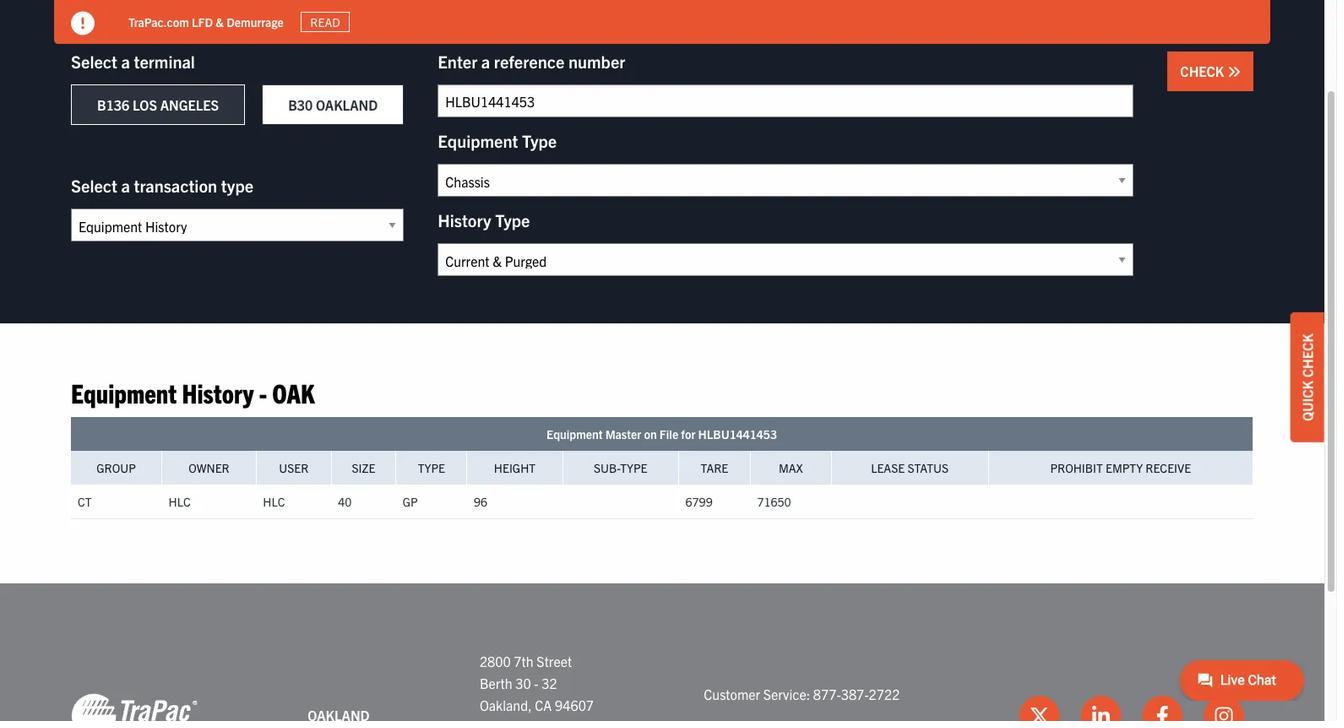 Task type: locate. For each thing, give the bounding box(es) containing it.
solid image
[[71, 12, 95, 35], [1228, 65, 1241, 79]]

1 vertical spatial equipment
[[71, 376, 177, 409]]

877-
[[814, 686, 841, 703]]

2800
[[480, 654, 511, 670]]

1 horizontal spatial equipment
[[438, 130, 518, 151]]

type
[[522, 130, 557, 151], [495, 210, 530, 231], [418, 461, 445, 476], [620, 461, 648, 476]]

&
[[216, 14, 224, 29]]

los
[[133, 96, 157, 113]]

1 horizontal spatial solid image
[[1228, 65, 1241, 79]]

prohibit
[[1051, 461, 1103, 476]]

type
[[221, 175, 254, 196]]

check
[[1181, 63, 1228, 79], [1300, 334, 1317, 378]]

a left terminal
[[121, 51, 130, 72]]

387-
[[841, 686, 869, 703]]

a
[[121, 51, 130, 72], [482, 51, 490, 72], [121, 175, 130, 196]]

equipment up sub- at the left
[[547, 427, 603, 442]]

0 vertical spatial solid image
[[71, 12, 95, 35]]

quick check link
[[1291, 313, 1325, 443]]

hlc
[[169, 495, 191, 510], [263, 495, 285, 510]]

b136
[[97, 96, 130, 113]]

equipment master on file for hlbu1441453
[[547, 427, 777, 442]]

type down equipment type
[[495, 210, 530, 231]]

footer
[[0, 584, 1325, 722]]

a right enter
[[482, 51, 490, 72]]

7th
[[514, 654, 534, 670]]

file
[[660, 427, 679, 442]]

equipment up group
[[71, 376, 177, 409]]

height
[[494, 461, 536, 476]]

0 horizontal spatial equipment
[[71, 376, 177, 409]]

check inside quick check link
[[1300, 334, 1317, 378]]

enter
[[438, 51, 478, 72]]

equipment
[[438, 130, 518, 151], [71, 376, 177, 409], [547, 427, 603, 442]]

1 vertical spatial solid image
[[1228, 65, 1241, 79]]

equipment type
[[438, 130, 557, 151]]

a left transaction
[[121, 175, 130, 196]]

oakland image
[[71, 693, 198, 722]]

sub-type
[[594, 461, 648, 476]]

1 vertical spatial -
[[534, 675, 539, 692]]

1 horizontal spatial check
[[1300, 334, 1317, 378]]

number
[[569, 51, 626, 72]]

type down master
[[620, 461, 648, 476]]

hlc down owner
[[169, 495, 191, 510]]

2 select from the top
[[71, 175, 117, 196]]

history type
[[438, 210, 530, 231]]

berth
[[480, 675, 513, 692]]

0 vertical spatial check
[[1181, 63, 1228, 79]]

select a terminal
[[71, 51, 195, 72]]

trapac.com
[[128, 14, 189, 29]]

1 horizontal spatial hlc
[[263, 495, 285, 510]]

- left "oak"
[[259, 376, 267, 409]]

select up b136 at the top left of page
[[71, 51, 117, 72]]

history
[[438, 210, 491, 231], [182, 376, 254, 409]]

group
[[97, 461, 136, 476]]

1 vertical spatial check
[[1300, 334, 1317, 378]]

0 horizontal spatial check
[[1181, 63, 1228, 79]]

0 vertical spatial history
[[438, 210, 491, 231]]

a for reference
[[482, 51, 490, 72]]

owner
[[189, 461, 230, 476]]

2800 7th street berth 30 - 32 oakland, ca 94607
[[480, 654, 594, 714]]

2 vertical spatial equipment
[[547, 427, 603, 442]]

1 horizontal spatial history
[[438, 210, 491, 231]]

equipment history - oak
[[71, 376, 315, 409]]

ct
[[78, 495, 92, 510]]

lfd
[[192, 14, 213, 29]]

0 vertical spatial select
[[71, 51, 117, 72]]

0 vertical spatial equipment
[[438, 130, 518, 151]]

oakland,
[[480, 697, 532, 714]]

type for sub-type
[[620, 461, 648, 476]]

71650
[[758, 495, 791, 510]]

type for history type
[[495, 210, 530, 231]]

ca
[[535, 697, 552, 714]]

select left transaction
[[71, 175, 117, 196]]

a for terminal
[[121, 51, 130, 72]]

-
[[259, 376, 267, 409], [534, 675, 539, 692]]

2 horizontal spatial equipment
[[547, 427, 603, 442]]

2 hlc from the left
[[263, 495, 285, 510]]

0 vertical spatial -
[[259, 376, 267, 409]]

select
[[71, 51, 117, 72], [71, 175, 117, 196]]

reference
[[494, 51, 565, 72]]

max
[[779, 461, 803, 476]]

- inside 2800 7th street berth 30 - 32 oakland, ca 94607
[[534, 675, 539, 692]]

0 horizontal spatial history
[[182, 376, 254, 409]]

1 select from the top
[[71, 51, 117, 72]]

street
[[537, 654, 572, 670]]

- right 30
[[534, 675, 539, 692]]

96
[[474, 495, 488, 510]]

0 horizontal spatial -
[[259, 376, 267, 409]]

1 vertical spatial history
[[182, 376, 254, 409]]

94607
[[555, 697, 594, 714]]

0 horizontal spatial hlc
[[169, 495, 191, 510]]

1 vertical spatial select
[[71, 175, 117, 196]]

type down enter a reference number
[[522, 130, 557, 151]]

b30
[[288, 96, 313, 113]]

empty
[[1106, 461, 1143, 476]]

service:
[[764, 686, 811, 703]]

read
[[310, 14, 340, 30]]

6799
[[686, 495, 713, 510]]

hlc down user
[[263, 495, 285, 510]]

equipment for equipment type
[[438, 130, 518, 151]]

gp
[[403, 495, 418, 510]]

oakland
[[316, 96, 378, 113]]

40
[[338, 495, 352, 510]]

equipment up history type
[[438, 130, 518, 151]]

1 horizontal spatial -
[[534, 675, 539, 692]]



Task type: describe. For each thing, give the bounding box(es) containing it.
check button
[[1168, 52, 1254, 91]]

solid image inside check button
[[1228, 65, 1241, 79]]

read link
[[301, 12, 350, 32]]

2722
[[869, 686, 900, 703]]

for
[[681, 427, 696, 442]]

equipment for equipment history - oak
[[71, 376, 177, 409]]

terminal
[[134, 51, 195, 72]]

lease status
[[871, 461, 949, 476]]

type for equipment type
[[522, 130, 557, 151]]

receive
[[1146, 461, 1192, 476]]

Enter a reference number text field
[[438, 85, 1134, 117]]

30
[[516, 675, 531, 692]]

status
[[908, 461, 949, 476]]

type up gp
[[418, 461, 445, 476]]

0 horizontal spatial solid image
[[71, 12, 95, 35]]

quick check
[[1300, 334, 1317, 422]]

enter a reference number
[[438, 51, 626, 72]]

angeles
[[160, 96, 219, 113]]

quick
[[1300, 381, 1317, 422]]

a for transaction
[[121, 175, 130, 196]]

hlbu1441453
[[699, 427, 777, 442]]

b30 oakland
[[288, 96, 378, 113]]

transaction
[[134, 175, 217, 196]]

32
[[542, 675, 558, 692]]

select a transaction type
[[71, 175, 254, 196]]

check inside check button
[[1181, 63, 1228, 79]]

trapac.com lfd & demurrage
[[128, 14, 284, 29]]

footer containing 2800 7th street
[[0, 584, 1325, 722]]

customer service: 877-387-2722
[[704, 686, 900, 703]]

tare
[[701, 461, 729, 476]]

prohibit empty receive
[[1051, 461, 1192, 476]]

sub-
[[594, 461, 620, 476]]

customer
[[704, 686, 761, 703]]

1 hlc from the left
[[169, 495, 191, 510]]

select for select a transaction type
[[71, 175, 117, 196]]

lease
[[871, 461, 905, 476]]

user
[[279, 461, 309, 476]]

size
[[352, 461, 376, 476]]

on
[[644, 427, 657, 442]]

equipment for equipment master on file for hlbu1441453
[[547, 427, 603, 442]]

master
[[606, 427, 642, 442]]

b136 los angeles
[[97, 96, 219, 113]]

demurrage
[[227, 14, 284, 29]]

oak
[[272, 376, 315, 409]]

select for select a terminal
[[71, 51, 117, 72]]



Task type: vqa. For each thing, say whether or not it's contained in the screenshot.
banner
no



